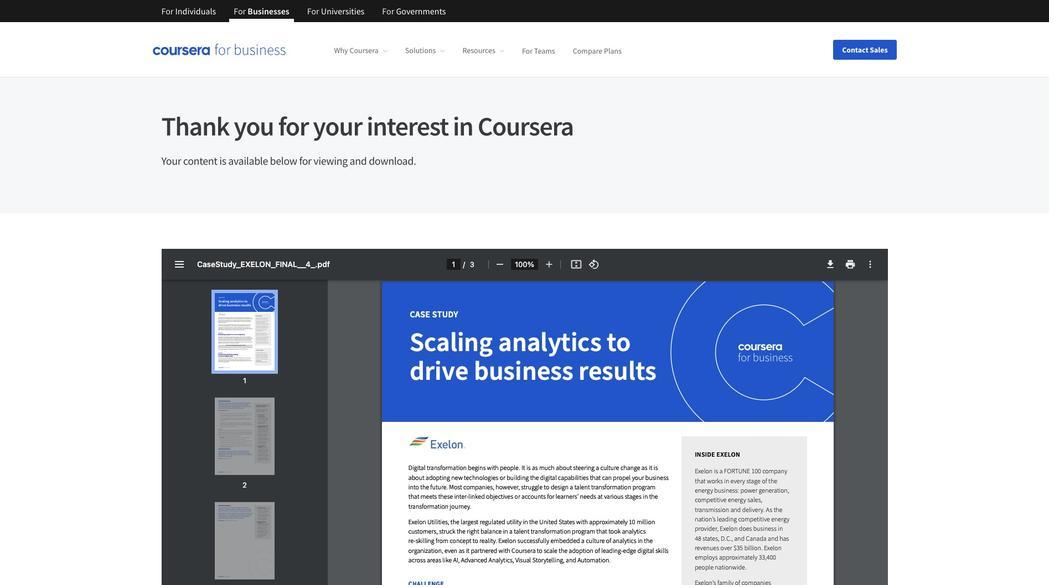 Task type: vqa. For each thing, say whether or not it's contained in the screenshot.
the visualization
no



Task type: locate. For each thing, give the bounding box(es) containing it.
is
[[219, 154, 226, 168]]

sales
[[870, 45, 888, 55]]

0 vertical spatial coursera
[[350, 46, 379, 55]]

1 vertical spatial coursera
[[478, 110, 574, 143]]

compare plans link
[[573, 46, 622, 55]]

for
[[278, 110, 309, 143], [299, 154, 312, 168]]

contact sales
[[842, 45, 888, 55]]

viewing
[[314, 154, 348, 168]]

your content is available below for viewing and download.
[[161, 154, 416, 168]]

for left 'universities'
[[307, 6, 319, 17]]

in
[[453, 110, 473, 143]]

coursera
[[350, 46, 379, 55], [478, 110, 574, 143]]

why coursera
[[334, 46, 379, 55]]

compare plans
[[573, 46, 622, 55]]

thank
[[161, 110, 229, 143]]

for left individuals
[[161, 6, 174, 17]]

for
[[161, 6, 174, 17], [234, 6, 246, 17], [307, 6, 319, 17], [382, 6, 394, 17], [522, 46, 533, 55]]

for individuals
[[161, 6, 216, 17]]

for right below on the left top of the page
[[299, 154, 312, 168]]

why
[[334, 46, 348, 55]]

businesses
[[248, 6, 289, 17]]

thank you for your interest in coursera
[[161, 110, 574, 143]]

universities
[[321, 6, 365, 17]]

for left governments
[[382, 6, 394, 17]]

solutions
[[405, 46, 436, 55]]

teams
[[534, 46, 555, 55]]

available
[[228, 154, 268, 168]]

for left businesses
[[234, 6, 246, 17]]

for up "your content is available below for viewing and download."
[[278, 110, 309, 143]]

governments
[[396, 6, 446, 17]]

below
[[270, 154, 297, 168]]

content
[[183, 154, 217, 168]]

coursera for business image
[[153, 44, 285, 55]]



Task type: describe. For each thing, give the bounding box(es) containing it.
plans
[[604, 46, 622, 55]]

for teams
[[522, 46, 555, 55]]

0 vertical spatial for
[[278, 110, 309, 143]]

for for individuals
[[161, 6, 174, 17]]

interest
[[367, 110, 448, 143]]

for for businesses
[[234, 6, 246, 17]]

1 horizontal spatial coursera
[[478, 110, 574, 143]]

solutions link
[[405, 46, 445, 55]]

for for governments
[[382, 6, 394, 17]]

you
[[234, 110, 274, 143]]

your
[[313, 110, 362, 143]]

compare
[[573, 46, 603, 55]]

for businesses
[[234, 6, 289, 17]]

0 horizontal spatial coursera
[[350, 46, 379, 55]]

for universities
[[307, 6, 365, 17]]

for left teams
[[522, 46, 533, 55]]

why coursera link
[[334, 46, 388, 55]]

contact
[[842, 45, 869, 55]]

banner navigation
[[153, 0, 455, 22]]

for governments
[[382, 6, 446, 17]]

for teams link
[[522, 46, 555, 55]]

individuals
[[175, 6, 216, 17]]

1 vertical spatial for
[[299, 154, 312, 168]]

your
[[161, 154, 181, 168]]

for for universities
[[307, 6, 319, 17]]

contact sales button
[[833, 40, 897, 60]]

resources
[[463, 46, 495, 55]]

download.
[[369, 154, 416, 168]]

and
[[350, 154, 367, 168]]

resources link
[[463, 46, 504, 55]]



